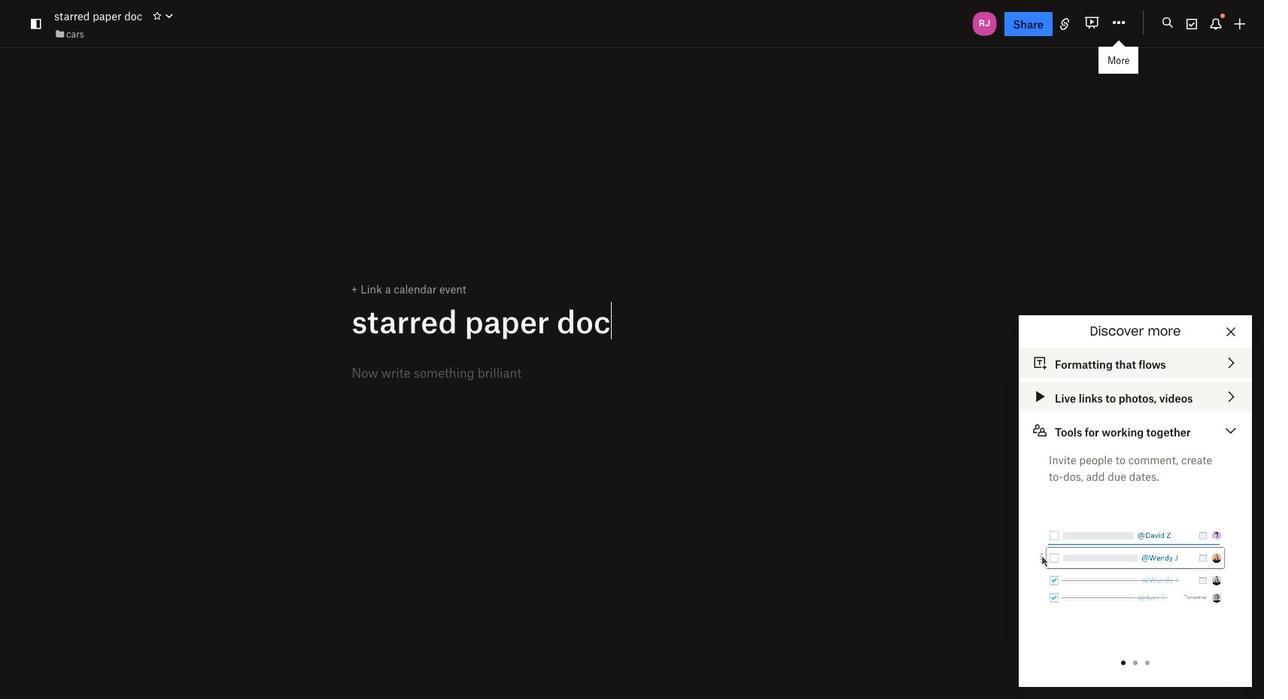 Task type: vqa. For each thing, say whether or not it's contained in the screenshot.
previous 'IMAGE'
yes



Task type: locate. For each thing, give the bounding box(es) containing it.
previous image
[[1025, 567, 1038, 580]]



Task type: describe. For each thing, give the bounding box(es) containing it.
overlay image
[[1025, 567, 1038, 580]]



